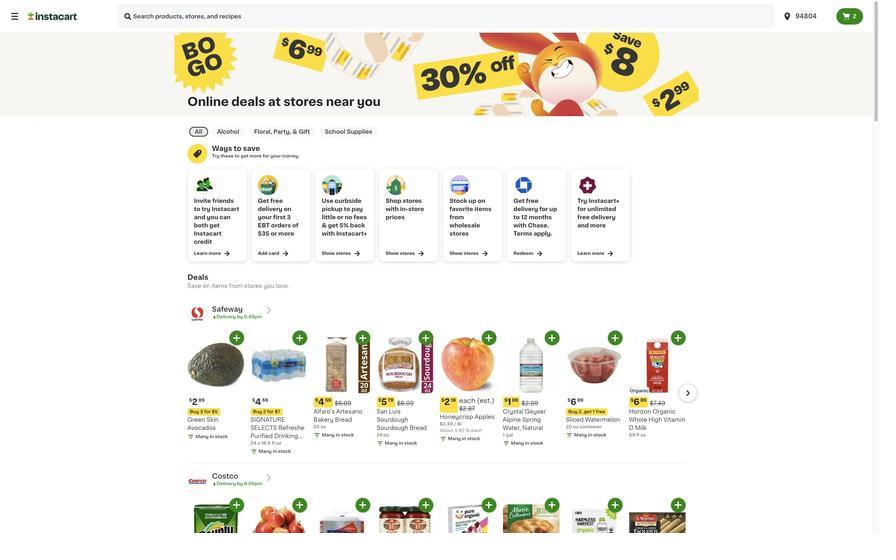 Task type: vqa. For each thing, say whether or not it's contained in the screenshot.


Task type: locate. For each thing, give the bounding box(es) containing it.
4 89 from the left
[[641, 399, 647, 403]]

on for deals
[[203, 284, 210, 289]]

oz inside "alfaro's artesano bakery bread 20 oz"
[[321, 426, 326, 430]]

2 horizontal spatial you
[[357, 96, 381, 108]]

3 buy from the left
[[569, 410, 578, 415]]

stores inside shop stores with in-store prices
[[403, 198, 422, 204]]

your up ebt
[[258, 215, 272, 220]]

1 horizontal spatial show stores
[[386, 252, 415, 256]]

0 vertical spatial your
[[270, 154, 281, 159]]

from inside stock up on favorite items from wholesale stores
[[450, 215, 464, 220]]

$ for green skin avocados
[[189, 399, 192, 403]]

add image for $2.87
[[484, 334, 494, 344]]

12
[[521, 215, 528, 220]]

$ left "79"
[[378, 399, 381, 403]]

16.9
[[261, 442, 271, 446]]

items
[[475, 207, 492, 212], [212, 284, 228, 289]]

delivery up 'first'
[[258, 207, 283, 212]]

5:45pm
[[244, 315, 262, 320]]

use curbside pickup to pay little or no fees & get 5% back with instacart+
[[322, 198, 367, 237]]

chase.
[[528, 223, 549, 229]]

$ 6 89 up "horizon"
[[631, 398, 647, 407]]

savings education cards icon image
[[187, 144, 207, 164]]

$ for sliced watermelon
[[568, 399, 571, 403]]

free up 12
[[526, 198, 539, 204]]

3 right 'first'
[[287, 215, 291, 220]]

0 horizontal spatial bread
[[335, 418, 352, 423]]

buy up signature
[[253, 410, 262, 415]]

89 inside $ 2 89
[[198, 399, 205, 403]]

1 vertical spatial 3
[[200, 410, 203, 415]]

each down the apples
[[471, 429, 482, 433]]

1 horizontal spatial instacart+
[[589, 198, 620, 204]]

add image
[[232, 334, 242, 344], [358, 334, 368, 344], [421, 334, 431, 344], [484, 334, 494, 344], [547, 334, 557, 344], [610, 334, 620, 344], [673, 334, 684, 344], [295, 501, 305, 511], [421, 501, 431, 511], [484, 501, 494, 511]]

0 horizontal spatial &
[[293, 129, 297, 135]]

1 delivery from the top
[[217, 315, 236, 320]]

to down curbside
[[344, 207, 350, 212]]

supplies
[[347, 129, 372, 135]]

1 horizontal spatial get
[[514, 198, 525, 204]]

$ 6 89 for $7.49
[[631, 398, 647, 407]]

watermelon
[[585, 418, 620, 423]]

5 $ from the left
[[442, 399, 445, 403]]

1 vertical spatial lb
[[466, 429, 470, 433]]

89 up the "2,"
[[577, 399, 584, 403]]

$
[[189, 399, 192, 403], [252, 399, 255, 403], [315, 399, 318, 403], [378, 399, 381, 403], [442, 399, 445, 403], [505, 399, 508, 403], [568, 399, 571, 403], [631, 399, 634, 403]]

& left gift
[[293, 129, 297, 135]]

0 vertical spatial lb
[[457, 422, 462, 427]]

for left $7
[[267, 410, 274, 415]]

many down 24 x 16.9 fl oz
[[259, 450, 272, 455]]

1 vertical spatial you
[[207, 215, 218, 220]]

0 vertical spatial or
[[337, 215, 343, 220]]

2 $ from the left
[[252, 399, 255, 403]]

and inside invite friends to try instacart and you can both get instacart credit
[[194, 215, 205, 220]]

$ up "horizon"
[[631, 399, 634, 403]]

geyser
[[525, 410, 546, 415]]

free inside try instacart+ for unlimited free delivery and more
[[578, 215, 590, 220]]

0 vertical spatial 1
[[508, 398, 511, 407]]

6:00pm
[[244, 482, 262, 487]]

in for crystal geyser alpine spring water, natural
[[525, 442, 529, 446]]

delivery up 12
[[514, 207, 538, 212]]

school
[[325, 129, 345, 135]]

0 vertical spatial and
[[194, 215, 205, 220]]

many for signature selects refreshe purified drinking water
[[259, 450, 272, 455]]

show stores down 5%
[[322, 252, 351, 256]]

24 inside san luis sourdough sourdough bread 24 oz
[[377, 434, 383, 438]]

try inside try instacart+ for unlimited free delivery and more
[[578, 198, 587, 204]]

many in stock for sliced watermelon
[[574, 434, 607, 438]]

try inside ways to save try these to get more for your money.
[[212, 154, 219, 159]]

1 horizontal spatial learn more
[[578, 252, 605, 256]]

0 vertical spatial with
[[386, 207, 399, 212]]

for up the months
[[540, 207, 548, 212]]

0 vertical spatial sourdough
[[377, 418, 408, 423]]

1 horizontal spatial 20
[[566, 426, 572, 430]]

avocados
[[187, 426, 216, 432]]

get inside ways to save try these to get more for your money.
[[241, 154, 249, 159]]

many down gal
[[511, 442, 524, 446]]

in down 24 x 16.9 fl oz
[[273, 450, 277, 455]]

san
[[377, 410, 388, 415]]

many down san luis sourdough sourdough bread 24 oz
[[385, 442, 398, 446]]

free down unlimited
[[578, 215, 590, 220]]

0 horizontal spatial 1
[[503, 434, 505, 438]]

1 horizontal spatial buy
[[253, 410, 262, 415]]

up up favorite
[[469, 198, 477, 204]]

more down orders
[[278, 231, 294, 237]]

2 94804 button from the left
[[783, 5, 832, 28]]

more down try instacart+ for unlimited free delivery and more
[[592, 252, 605, 256]]

59 up 'alfaro's' on the bottom
[[325, 399, 331, 403]]

1 $ 4 59 from the left
[[252, 398, 268, 407]]

20
[[314, 426, 320, 430], [566, 426, 572, 430]]

$3.49
[[440, 422, 453, 427]]

0 horizontal spatial 6
[[571, 398, 577, 407]]

1 vertical spatial fl
[[272, 442, 275, 446]]

on for stock
[[478, 198, 486, 204]]

$6.89 original price: $7.49 element
[[629, 398, 686, 408]]

$ 4 59 up 'alfaro's' on the bottom
[[315, 398, 331, 407]]

delivery inside get free delivery for up to 12 months with chase. terms apply.
[[514, 207, 538, 212]]

4 up buy 2 for $7
[[255, 398, 261, 407]]

from down favorite
[[450, 215, 464, 220]]

1 horizontal spatial &
[[322, 223, 327, 229]]

add image inside the item carousel region
[[295, 334, 305, 344]]

to left 12
[[514, 215, 520, 220]]

delivery inside get free delivery on your first 3 ebt orders of $35 or more
[[258, 207, 283, 212]]

89 up buy 3 for $5
[[198, 399, 205, 403]]

3 up 'green'
[[200, 410, 203, 415]]

1 horizontal spatial on
[[284, 207, 292, 212]]

$ left 18
[[442, 399, 445, 403]]

green skin avocados
[[187, 418, 219, 432]]

lb right /
[[457, 422, 462, 427]]

1 horizontal spatial $ 4 59
[[315, 398, 331, 407]]

whole
[[629, 418, 647, 423]]

2 learn from the left
[[578, 252, 591, 256]]

delivery down the costco
[[217, 482, 236, 487]]

items right favorite
[[475, 207, 492, 212]]

$ 6 89
[[568, 398, 584, 407], [631, 398, 647, 407]]

your left "money."
[[270, 154, 281, 159]]

1 vertical spatial instacart
[[194, 231, 222, 237]]

many for crystal geyser alpine spring water, natural
[[511, 442, 524, 446]]

or
[[337, 215, 343, 220], [271, 231, 277, 237]]

from inside deals save on items from stores you love.
[[229, 284, 243, 289]]

4 up 'alfaro's' on the bottom
[[318, 398, 324, 407]]

2 59 from the left
[[325, 399, 331, 403]]

for inside try instacart+ for unlimited free delivery and more
[[578, 207, 586, 212]]

bread down artesano
[[335, 418, 352, 423]]

to left save
[[234, 145, 241, 152]]

20 down bakery
[[314, 426, 320, 430]]

0 horizontal spatial 4
[[255, 398, 261, 407]]

0 vertical spatial by
[[237, 315, 243, 320]]

64
[[629, 434, 635, 438]]

$7
[[275, 410, 280, 415]]

up up the months
[[550, 207, 557, 212]]

$ for san luis sourdough sourdough bread
[[378, 399, 381, 403]]

1 learn from the left
[[194, 252, 208, 256]]

2 buy from the left
[[253, 410, 262, 415]]

delivery
[[217, 315, 236, 320], [217, 482, 236, 487]]

3
[[287, 215, 291, 220], [200, 410, 203, 415]]

all link
[[189, 127, 208, 137]]

94804 button
[[778, 5, 837, 28], [783, 5, 832, 28]]

instacart up "can"
[[212, 207, 239, 212]]

0 horizontal spatial 59
[[262, 399, 268, 403]]

1 89 from the left
[[198, 399, 205, 403]]

5
[[381, 398, 387, 407]]

many in stock
[[322, 434, 354, 438], [574, 434, 607, 438], [196, 435, 228, 440], [448, 437, 480, 442], [385, 442, 417, 446], [511, 442, 544, 446], [259, 450, 291, 455]]

2 horizontal spatial with
[[514, 223, 527, 229]]

0 horizontal spatial 20
[[314, 426, 320, 430]]

get down "can"
[[210, 223, 220, 229]]

show down wholesale
[[450, 252, 463, 256]]

to inside invite friends to try instacart and you can both get instacart credit
[[194, 207, 200, 212]]

4 for $6.09
[[318, 398, 324, 407]]

buy left the "2,"
[[569, 410, 578, 415]]

online deals at stores near you
[[187, 96, 381, 108]]

bread down "$8.09"
[[410, 426, 427, 432]]

1 horizontal spatial from
[[450, 215, 464, 220]]

items inside stock up on favorite items from wholesale stores
[[475, 207, 492, 212]]

0 horizontal spatial or
[[271, 231, 277, 237]]

many in stock down the natural
[[511, 442, 544, 446]]

up inside get free delivery for up to 12 months with chase. terms apply.
[[550, 207, 557, 212]]

1 show stores from the left
[[322, 252, 351, 256]]

1 4 from the left
[[255, 398, 261, 407]]

2 89 from the left
[[512, 399, 518, 403]]

1 vertical spatial your
[[258, 215, 272, 220]]

1 up crystal
[[508, 398, 511, 407]]

and down unlimited
[[578, 223, 589, 229]]

1 vertical spatial instacart+
[[336, 231, 367, 237]]

product group
[[187, 331, 244, 441], [251, 331, 307, 456], [314, 331, 370, 439], [377, 331, 433, 448], [440, 331, 496, 443], [503, 331, 560, 448], [566, 331, 623, 439], [629, 331, 686, 439], [187, 499, 244, 534], [251, 499, 307, 534], [314, 499, 370, 534], [377, 499, 433, 534], [440, 499, 496, 534], [503, 499, 560, 534], [566, 499, 623, 534], [629, 499, 686, 534]]

24 left x at bottom left
[[251, 442, 256, 446]]

get
[[241, 154, 249, 159], [210, 223, 220, 229], [328, 223, 338, 229], [584, 410, 592, 415]]

1 horizontal spatial show
[[386, 252, 399, 256]]

your
[[270, 154, 281, 159], [258, 215, 272, 220]]

0 vertical spatial bread
[[335, 418, 352, 423]]

1 horizontal spatial up
[[550, 207, 557, 212]]

0 vertical spatial delivery
[[217, 315, 236, 320]]

learn
[[194, 252, 208, 256], [578, 252, 591, 256]]

0 horizontal spatial on
[[203, 284, 210, 289]]

add card
[[258, 252, 279, 256]]

$5
[[212, 410, 218, 415]]

show for use curbside pickup to pay little or no fees & get 5% back with instacart+
[[322, 252, 335, 256]]

on inside get free delivery on your first 3 ebt orders of $35 or more
[[284, 207, 292, 212]]

0 vertical spatial fl
[[636, 434, 640, 438]]

you inside deals save on items from stores you love.
[[264, 284, 275, 289]]

$6.09
[[335, 401, 351, 407]]

add image for buy 2, get 1 free
[[610, 334, 620, 344]]

deals
[[232, 96, 265, 108]]

89 for buy 3 for $5
[[198, 399, 205, 403]]

on inside stock up on favorite items from wholesale stores
[[478, 198, 486, 204]]

oz down sliced
[[573, 426, 579, 430]]

in-
[[400, 207, 408, 212]]

$ 4 59
[[252, 398, 268, 407], [315, 398, 331, 407]]

0 horizontal spatial try
[[212, 154, 219, 159]]

and
[[194, 215, 205, 220], [578, 223, 589, 229]]

1 vertical spatial items
[[212, 284, 228, 289]]

3 $ from the left
[[315, 399, 318, 403]]

$ inside the $ 1 89
[[505, 399, 508, 403]]

1 horizontal spatial delivery
[[514, 207, 538, 212]]

stock down san luis sourdough sourdough bread 24 oz
[[404, 442, 417, 446]]

$2.87
[[459, 406, 475, 412]]

learn more for invite friends to try instacart and you can both get instacart credit
[[194, 252, 221, 256]]

get for get free delivery for up to 12 months with chase. terms apply.
[[514, 198, 525, 204]]

sourdough
[[377, 418, 408, 423], [377, 426, 408, 432]]

0 vertical spatial &
[[293, 129, 297, 135]]

get inside invite friends to try instacart and you can both get instacart credit
[[210, 223, 220, 229]]

7 $ from the left
[[568, 399, 571, 403]]

$ inside the '$ 5 79'
[[378, 399, 381, 403]]

0 vertical spatial you
[[357, 96, 381, 108]]

fl right 16.9
[[272, 442, 275, 446]]

2 6 from the left
[[634, 398, 640, 407]]

you left the love.
[[264, 284, 275, 289]]

by
[[237, 315, 243, 320], [237, 482, 243, 487]]

signature
[[251, 418, 285, 423]]

1 horizontal spatial 1
[[508, 398, 511, 407]]

add image for buy 3 for $5
[[232, 334, 242, 344]]

with down little
[[322, 231, 335, 237]]

fees
[[354, 215, 367, 220]]

alfaro's artesano bakery bread 20 oz
[[314, 410, 363, 430]]

delivery for safeway
[[217, 315, 236, 320]]

in down container
[[588, 434, 593, 438]]

more inside try instacart+ for unlimited free delivery and more
[[590, 223, 606, 229]]

1 59 from the left
[[262, 399, 268, 403]]

1 vertical spatial delivery
[[217, 482, 236, 487]]

89 for $2.09
[[512, 399, 518, 403]]

to left try
[[194, 207, 200, 212]]

add
[[258, 252, 268, 256]]

artesano
[[336, 410, 363, 415]]

1 get from the left
[[258, 198, 269, 204]]

get
[[258, 198, 269, 204], [514, 198, 525, 204]]

or left no
[[337, 215, 343, 220]]

items inside deals save on items from stores you love.
[[212, 284, 228, 289]]

1 horizontal spatial or
[[337, 215, 343, 220]]

use
[[322, 198, 333, 204]]

89 inside the $ 1 89
[[512, 399, 518, 403]]

94804
[[796, 13, 817, 19]]

$ inside $ 2 89
[[189, 399, 192, 403]]

$1.89 original price: $2.09 element
[[503, 398, 560, 408]]

more down save
[[250, 154, 262, 159]]

1 vertical spatial &
[[322, 223, 327, 229]]

for for try instacart+ for unlimited free delivery and more
[[578, 207, 586, 212]]

0 horizontal spatial with
[[322, 231, 335, 237]]

in for san luis sourdough sourdough bread
[[399, 442, 403, 446]]

3 show stores from the left
[[450, 252, 479, 256]]

with inside get free delivery for up to 12 months with chase. terms apply.
[[514, 223, 527, 229]]

by for costco
[[237, 482, 243, 487]]

in down 0.62
[[462, 437, 466, 442]]

0 horizontal spatial show
[[322, 252, 335, 256]]

many for san luis sourdough sourdough bread
[[385, 442, 398, 446]]

2 vertical spatial on
[[203, 284, 210, 289]]

by for safeway
[[237, 315, 243, 320]]

selects
[[251, 426, 277, 432]]

2 $ 6 89 from the left
[[631, 398, 647, 407]]

instacart+ down "back"
[[336, 231, 367, 237]]

instacart+ inside use curbside pickup to pay little or no fees & get 5% back with instacart+
[[336, 231, 367, 237]]

in down the natural
[[525, 442, 529, 446]]

show stores down wholesale
[[450, 252, 479, 256]]

6 up buy 2, get 1 free on the bottom
[[571, 398, 577, 407]]

0 vertical spatial organic
[[630, 389, 649, 394]]

2 show from the left
[[386, 252, 399, 256]]

1 vertical spatial each
[[471, 429, 482, 433]]

$ up buy 3 for $5
[[189, 399, 192, 403]]

$2.09
[[522, 401, 538, 407]]

floral,
[[254, 129, 272, 135]]

2 horizontal spatial buy
[[569, 410, 578, 415]]

0 horizontal spatial and
[[194, 215, 205, 220]]

show stores for stock up on favorite items from wholesale stores
[[450, 252, 479, 256]]

on up 'first'
[[284, 207, 292, 212]]

fl
[[636, 434, 640, 438], [272, 442, 275, 446]]

1 horizontal spatial organic
[[653, 410, 676, 415]]

1 vertical spatial by
[[237, 482, 243, 487]]

you inside invite friends to try instacart and you can both get instacart credit
[[207, 215, 218, 220]]

2 vertical spatial with
[[322, 231, 335, 237]]

get inside get free delivery for up to 12 months with chase. terms apply.
[[514, 198, 525, 204]]

1 horizontal spatial and
[[578, 223, 589, 229]]

$ for signature selects refreshe purified drinking water
[[252, 399, 255, 403]]

1 horizontal spatial 6
[[634, 398, 640, 407]]

1 up sliced watermelon 20 oz container
[[593, 410, 595, 415]]

free up "watermelon"
[[596, 410, 605, 415]]

on right stock on the right
[[478, 198, 486, 204]]

2 vertical spatial 1
[[503, 434, 505, 438]]

1 vertical spatial on
[[284, 207, 292, 212]]

up
[[469, 198, 477, 204], [550, 207, 557, 212]]

$ inside the $ 2 18 each (est.) $2.87 honeycrisp apples $3.49 / lb about 0.62 lb each
[[442, 399, 445, 403]]

3 89 from the left
[[577, 399, 584, 403]]

2 delivery from the top
[[217, 482, 236, 487]]

2 4 from the left
[[318, 398, 324, 407]]

1 vertical spatial bread
[[410, 426, 427, 432]]

2 inside the $ 2 18 each (est.) $2.87 honeycrisp apples $3.49 / lb about 0.62 lb each
[[445, 398, 450, 407]]

1 sourdough from the top
[[377, 418, 408, 423]]

6 up "horizon"
[[634, 398, 640, 407]]

4 for buy 2 for $7
[[255, 398, 261, 407]]

0 vertical spatial instacart+
[[589, 198, 620, 204]]

many down avocados
[[196, 435, 209, 440]]

1 horizontal spatial $ 6 89
[[631, 398, 647, 407]]

3 show from the left
[[450, 252, 463, 256]]

green
[[187, 418, 205, 423]]

buy up 'green'
[[190, 410, 199, 415]]

1
[[508, 398, 511, 407], [593, 410, 595, 415], [503, 434, 505, 438]]

save
[[187, 284, 201, 289]]

favorite
[[450, 207, 473, 212]]

None search field
[[118, 5, 774, 28]]

get up ebt
[[258, 198, 269, 204]]

2 horizontal spatial show stores
[[450, 252, 479, 256]]

organic up "horizon"
[[630, 389, 649, 394]]

both
[[194, 223, 208, 229]]

1 buy from the left
[[190, 410, 199, 415]]

18
[[451, 399, 456, 403]]

costco
[[212, 474, 238, 480]]

honeycrisp
[[440, 415, 473, 420]]

2
[[853, 14, 857, 19], [192, 398, 198, 407], [445, 398, 450, 407], [263, 410, 266, 415]]

delivery inside try instacart+ for unlimited free delivery and more
[[591, 215, 616, 220]]

lb right 0.62
[[466, 429, 470, 433]]

$ 6 89 inside $6.89 original price: $7.49 element
[[631, 398, 647, 407]]

1 horizontal spatial 24
[[377, 434, 383, 438]]

bread inside "alfaro's artesano bakery bread 20 oz"
[[335, 418, 352, 423]]

show stores for use curbside pickup to pay little or no fees & get 5% back with instacart+
[[322, 252, 351, 256]]

Search field
[[118, 5, 774, 28]]

get inside use curbside pickup to pay little or no fees & get 5% back with instacart+
[[328, 223, 338, 229]]

can
[[220, 215, 231, 220]]

0 vertical spatial on
[[478, 198, 486, 204]]

1 vertical spatial with
[[514, 223, 527, 229]]

prices
[[386, 215, 405, 220]]

1 vertical spatial try
[[578, 198, 587, 204]]

2 horizontal spatial delivery
[[591, 215, 616, 220]]

0 horizontal spatial get
[[258, 198, 269, 204]]

more down unlimited
[[590, 223, 606, 229]]

1 $ 6 89 from the left
[[568, 398, 584, 407]]

2 learn more from the left
[[578, 252, 605, 256]]

8 $ from the left
[[631, 399, 634, 403]]

$ for crystal geyser alpine spring water, natural
[[505, 399, 508, 403]]

each
[[459, 398, 476, 405], [471, 429, 482, 433]]

20 inside "alfaro's artesano bakery bread 20 oz"
[[314, 426, 320, 430]]

$4.59 original price: $6.09 element
[[314, 398, 370, 408]]

many in stock down container
[[574, 434, 607, 438]]

friends
[[212, 198, 234, 204]]

on inside deals save on items from stores you love.
[[203, 284, 210, 289]]

1 horizontal spatial 3
[[287, 215, 291, 220]]

0 horizontal spatial lb
[[457, 422, 462, 427]]

many for alfaro's artesano bakery bread
[[322, 434, 335, 438]]

1 6 from the left
[[571, 398, 577, 407]]

0 horizontal spatial $ 6 89
[[568, 398, 584, 407]]

2 vertical spatial you
[[264, 284, 275, 289]]

or inside use curbside pickup to pay little or no fees & get 5% back with instacart+
[[337, 215, 343, 220]]

vitamin
[[664, 418, 685, 423]]

about
[[440, 429, 454, 433]]

0 horizontal spatial fl
[[272, 442, 275, 446]]

2 get from the left
[[514, 198, 525, 204]]

2 inside button
[[853, 14, 857, 19]]

4 $ from the left
[[378, 399, 381, 403]]

0 horizontal spatial items
[[212, 284, 228, 289]]

get right the "2,"
[[584, 410, 592, 415]]

0 horizontal spatial buy
[[190, 410, 199, 415]]

89 up "horizon"
[[641, 399, 647, 403]]

2 by from the top
[[237, 482, 243, 487]]

add image
[[295, 334, 305, 344], [232, 501, 242, 511], [358, 501, 368, 511], [547, 501, 557, 511], [610, 501, 620, 511], [673, 501, 684, 511]]

1 horizontal spatial you
[[264, 284, 275, 289]]

many in stock down "alfaro's artesano bakery bread 20 oz"
[[322, 434, 354, 438]]

learn for invite friends to try instacart and you can both get instacart credit
[[194, 252, 208, 256]]

for left $5
[[204, 410, 211, 415]]

get up 12
[[514, 198, 525, 204]]

0 horizontal spatial organic
[[630, 389, 649, 394]]

get inside get free delivery on your first 3 ebt orders of $35 or more
[[258, 198, 269, 204]]

organic down $7.49
[[653, 410, 676, 415]]

first
[[273, 215, 286, 220]]

add image for $8.09
[[421, 334, 431, 344]]

oz down bakery
[[321, 426, 326, 430]]

many for sliced watermelon
[[574, 434, 587, 438]]

0 horizontal spatial 3
[[200, 410, 203, 415]]

2 $ 4 59 from the left
[[315, 398, 331, 407]]

0 horizontal spatial delivery
[[258, 207, 283, 212]]

stock down container
[[594, 434, 607, 438]]

oz down the san in the left of the page
[[384, 434, 389, 438]]

1 horizontal spatial fl
[[636, 434, 640, 438]]

1 $ from the left
[[189, 399, 192, 403]]

instacart+ up unlimited
[[589, 198, 620, 204]]

1 horizontal spatial 59
[[325, 399, 331, 403]]

1 horizontal spatial 4
[[318, 398, 324, 407]]

get inside the item carousel region
[[584, 410, 592, 415]]

instacart logo image
[[28, 11, 77, 21]]

1 by from the top
[[237, 315, 243, 320]]

0 vertical spatial 24
[[377, 434, 383, 438]]

delivery down unlimited
[[591, 215, 616, 220]]

show stores
[[322, 252, 351, 256], [386, 252, 415, 256], [450, 252, 479, 256]]

1 vertical spatial up
[[550, 207, 557, 212]]

your inside get free delivery on your first 3 ebt orders of $35 or more
[[258, 215, 272, 220]]

0 horizontal spatial you
[[207, 215, 218, 220]]

0 vertical spatial 3
[[287, 215, 291, 220]]

20 inside sliced watermelon 20 oz container
[[566, 426, 572, 430]]

by left 6:00pm
[[237, 482, 243, 487]]

1 horizontal spatial with
[[386, 207, 399, 212]]

oz down milk on the bottom of the page
[[641, 434, 646, 438]]

2 20 from the left
[[566, 426, 572, 430]]

$ 6 89 up the "2,"
[[568, 398, 584, 407]]

$ up sliced
[[568, 399, 571, 403]]

6 $ from the left
[[505, 399, 508, 403]]

signature selects refreshe purified drinking water
[[251, 418, 305, 448]]

stores inside deals save on items from stores you love.
[[244, 284, 262, 289]]

0 horizontal spatial show stores
[[322, 252, 351, 256]]

fl right 64
[[636, 434, 640, 438]]

20 down sliced
[[566, 426, 572, 430]]

2 horizontal spatial 1
[[593, 410, 595, 415]]

2 show stores from the left
[[386, 252, 415, 256]]

months
[[529, 215, 552, 220]]

1 vertical spatial and
[[578, 223, 589, 229]]

bread
[[335, 418, 352, 423], [410, 426, 427, 432]]

1 show from the left
[[322, 252, 335, 256]]

$ 4 59 inside $4.59 original price: $6.09 element
[[315, 398, 331, 407]]

delivery for costco
[[217, 482, 236, 487]]

1 learn more from the left
[[194, 252, 221, 256]]

1 20 from the left
[[314, 426, 320, 430]]

1 vertical spatial organic
[[653, 410, 676, 415]]

and inside try instacart+ for unlimited free delivery and more
[[578, 223, 589, 229]]

59 up buy 2 for $7
[[262, 399, 268, 403]]

online deals at stores near you main content
[[0, 0, 873, 534]]

skin
[[207, 418, 219, 423]]



Task type: describe. For each thing, give the bounding box(es) containing it.
1 94804 button from the left
[[778, 5, 837, 28]]

to inside use curbside pickup to pay little or no fees & get 5% back with instacart+
[[344, 207, 350, 212]]

ebt
[[258, 223, 270, 229]]

school supplies link
[[319, 127, 378, 137]]

/
[[454, 422, 456, 427]]

get free delivery on your first 3 ebt orders of $35 or more
[[258, 198, 299, 237]]

stock for crystal geyser alpine spring water, natural
[[531, 442, 544, 446]]

shop stores with in-store prices
[[386, 198, 424, 220]]

gift
[[299, 129, 310, 135]]

you for invite
[[207, 215, 218, 220]]

deals
[[187, 275, 208, 281]]

delivery for first
[[258, 207, 283, 212]]

costco image
[[187, 473, 207, 492]]

school supplies
[[325, 129, 372, 135]]

try instacart+ for unlimited free delivery and more
[[578, 198, 620, 229]]

unlimited
[[588, 207, 616, 212]]

oz inside san luis sourdough sourdough bread 24 oz
[[384, 434, 389, 438]]

invite
[[194, 198, 211, 204]]

many in stock for alfaro's artesano bakery bread
[[322, 434, 354, 438]]

ways to save try these to get more for your money.
[[212, 145, 300, 159]]

$ 2 89
[[189, 398, 205, 407]]

$5.79 original price: $8.09 element
[[377, 398, 433, 408]]

many in stock for san luis sourdough sourdough bread
[[385, 442, 417, 446]]

for inside get free delivery for up to 12 months with chase. terms apply.
[[540, 207, 548, 212]]

0 vertical spatial each
[[459, 398, 476, 405]]

to inside get free delivery for up to 12 months with chase. terms apply.
[[514, 215, 520, 220]]

love.
[[276, 284, 289, 289]]

get for get free delivery on your first 3 ebt orders of $35 or more
[[258, 198, 269, 204]]

in down avocados
[[210, 435, 214, 440]]

delivery for to
[[514, 207, 538, 212]]

in for signature selects refreshe purified drinking water
[[273, 450, 277, 455]]

in for alfaro's artesano bakery bread
[[336, 434, 340, 438]]

many in stock down avocados
[[196, 435, 228, 440]]

spring
[[523, 418, 541, 423]]

stores inside stock up on favorite items from wholesale stores
[[450, 231, 469, 237]]

horizon organic whole high vitamin d milk 64 fl oz
[[629, 410, 685, 438]]

many down 0.62
[[448, 437, 461, 442]]

water,
[[503, 426, 521, 432]]

2 for $ 2 18 each (est.) $2.87 honeycrisp apples $3.49 / lb about 0.62 lb each
[[445, 398, 450, 407]]

water
[[251, 442, 267, 448]]

stock
[[450, 198, 467, 204]]

gal
[[506, 434, 513, 438]]

89 for buy 2, get 1 free
[[577, 399, 584, 403]]

for for buy 2 for $7
[[267, 410, 274, 415]]

6 for buy 2, get 1 free
[[571, 398, 577, 407]]

credit
[[194, 239, 212, 245]]

online
[[187, 96, 229, 108]]

no
[[345, 215, 353, 220]]

oz inside horizon organic whole high vitamin d milk 64 fl oz
[[641, 434, 646, 438]]

san luis sourdough sourdough bread 24 oz
[[377, 410, 427, 438]]

save
[[243, 145, 260, 152]]

redeem
[[514, 252, 533, 256]]

up inside stock up on favorite items from wholesale stores
[[469, 198, 477, 204]]

in for sliced watermelon
[[588, 434, 593, 438]]

for inside ways to save try these to get more for your money.
[[263, 154, 269, 159]]

$2.18 each (estimated) original price: $2.87 element
[[440, 398, 496, 413]]

free inside get free delivery on your first 3 ebt orders of $35 or more
[[270, 198, 283, 204]]

many in stock for crystal geyser alpine spring water, natural
[[511, 442, 544, 446]]

product group containing 1
[[503, 331, 560, 448]]

organic inside horizon organic whole high vitamin d milk 64 fl oz
[[653, 410, 676, 415]]

to right these
[[235, 154, 240, 159]]

2 sourdough from the top
[[377, 426, 408, 432]]

these
[[221, 154, 234, 159]]

alcohol link
[[211, 127, 245, 137]]

0.62
[[455, 429, 465, 433]]

0 horizontal spatial 24
[[251, 442, 256, 446]]

purified
[[251, 434, 273, 440]]

stock for sliced watermelon
[[594, 434, 607, 438]]

& inside use curbside pickup to pay little or no fees & get 5% back with instacart+
[[322, 223, 327, 229]]

buy for 6
[[569, 410, 578, 415]]

59 for buy 2 for $7
[[262, 399, 268, 403]]

delivery by 5:45pm
[[217, 315, 262, 320]]

more down credit
[[209, 252, 221, 256]]

$ 4 59 for $6.09
[[315, 398, 331, 407]]

pay
[[352, 207, 363, 212]]

free inside the item carousel region
[[596, 410, 605, 415]]

buy 3 for $5
[[190, 410, 218, 415]]

more inside ways to save try these to get more for your money.
[[250, 154, 262, 159]]

stock for san luis sourdough sourdough bread
[[404, 442, 417, 446]]

with inside use curbside pickup to pay little or no fees & get 5% back with instacart+
[[322, 231, 335, 237]]

fl inside horizon organic whole high vitamin d milk 64 fl oz
[[636, 434, 640, 438]]

1 inside crystal geyser alpine spring water, natural 1 gal
[[503, 434, 505, 438]]

$ 2 18 each (est.) $2.87 honeycrisp apples $3.49 / lb about 0.62 lb each
[[440, 398, 495, 433]]

stock down the apples
[[467, 437, 480, 442]]

high
[[649, 418, 662, 423]]

89 for $7.49
[[641, 399, 647, 403]]

buy for 2
[[190, 410, 199, 415]]

0 vertical spatial instacart
[[212, 207, 239, 212]]

1 inside $1.89 original price: $2.09 element
[[508, 398, 511, 407]]

card
[[269, 252, 279, 256]]

free inside get free delivery for up to 12 months with chase. terms apply.
[[526, 198, 539, 204]]

at
[[268, 96, 281, 108]]

party,
[[274, 129, 291, 135]]

show for stock up on favorite items from wholesale stores
[[450, 252, 463, 256]]

curbside
[[335, 198, 362, 204]]

$ 4 59 for buy 2 for $7
[[252, 398, 268, 407]]

for for buy 3 for $5
[[204, 410, 211, 415]]

back
[[350, 223, 365, 229]]

learn for try instacart+ for unlimited free delivery and more
[[578, 252, 591, 256]]

your inside ways to save try these to get more for your money.
[[270, 154, 281, 159]]

crystal
[[503, 410, 524, 415]]

d
[[629, 426, 634, 432]]

$ for horizon organic whole high vitamin d milk
[[631, 399, 634, 403]]

refreshe
[[278, 426, 305, 432]]

item carousel region
[[176, 331, 697, 461]]

bread inside san luis sourdough sourdough bread 24 oz
[[410, 426, 427, 432]]

safeway image
[[187, 305, 207, 325]]

stock for signature selects refreshe purified drinking water
[[278, 450, 291, 455]]

of
[[292, 223, 299, 229]]

store
[[408, 207, 424, 212]]

5%
[[340, 223, 349, 229]]

learn more for try instacart+ for unlimited free delivery and more
[[578, 252, 605, 256]]

3 inside get free delivery on your first 3 ebt orders of $35 or more
[[287, 215, 291, 220]]

add image for $6.09
[[358, 334, 368, 344]]

$ for alfaro's artesano bakery bread
[[315, 399, 318, 403]]

product group containing 5
[[377, 331, 433, 448]]

invite friends to try instacart and you can both get instacart credit
[[194, 198, 239, 245]]

safeway
[[212, 307, 243, 313]]

2 for $ 2 89
[[192, 398, 198, 407]]

deals save on items from stores you love.
[[187, 275, 289, 289]]

59 for $6.09
[[325, 399, 331, 403]]

drinking
[[274, 434, 298, 440]]

with inside shop stores with in-store prices
[[386, 207, 399, 212]]

instacart+ inside try instacart+ for unlimited free delivery and more
[[589, 198, 620, 204]]

stock down skin
[[215, 435, 228, 440]]

$ 6 89 for buy 2, get 1 free
[[568, 398, 584, 407]]

little
[[322, 215, 336, 220]]

apples
[[475, 415, 495, 420]]

more inside get free delivery on your first 3 ebt orders of $35 or more
[[278, 231, 294, 237]]

crystal geyser alpine spring water, natural 1 gal
[[503, 410, 546, 438]]

wholesale
[[450, 223, 480, 229]]

buy for 4
[[253, 410, 262, 415]]

pickup
[[322, 207, 343, 212]]

2 for buy 2 for $7
[[263, 410, 266, 415]]

add image for $2.09
[[547, 334, 557, 344]]

shop
[[386, 198, 401, 204]]

stock for alfaro's artesano bakery bread
[[341, 434, 354, 438]]

buy 2, get 1 free
[[569, 410, 605, 415]]

floral, party, & gift link
[[248, 127, 316, 137]]

6 for $7.49
[[634, 398, 640, 407]]

$8.09
[[397, 401, 414, 407]]

alcohol
[[217, 129, 239, 135]]

x
[[258, 442, 260, 446]]

natural
[[523, 426, 543, 432]]

you for deals
[[264, 284, 275, 289]]

many in stock for signature selects refreshe purified drinking water
[[259, 450, 291, 455]]

stock up on favorite items from wholesale stores
[[450, 198, 492, 237]]

1 horizontal spatial lb
[[466, 429, 470, 433]]

show stores for shop stores with in-store prices
[[386, 252, 415, 256]]

horizon
[[629, 410, 651, 415]]

floral, party, & gift
[[254, 129, 310, 135]]

or inside get free delivery on your first 3 ebt orders of $35 or more
[[271, 231, 277, 237]]

$7.49
[[650, 401, 666, 407]]

terms
[[514, 231, 532, 237]]

$35
[[258, 231, 269, 237]]

oz down the 'drinking'
[[276, 442, 281, 446]]

buy 2 for $7
[[253, 410, 280, 415]]

$ 5 79
[[378, 398, 394, 407]]

2,
[[579, 410, 583, 415]]

24 x 16.9 fl oz
[[251, 442, 281, 446]]

show for shop stores with in-store prices
[[386, 252, 399, 256]]

add image for $7.49
[[673, 334, 684, 344]]

oz inside sliced watermelon 20 oz container
[[573, 426, 579, 430]]

3 inside the item carousel region
[[200, 410, 203, 415]]

alpine
[[503, 418, 521, 423]]

many in stock down 0.62
[[448, 437, 480, 442]]



